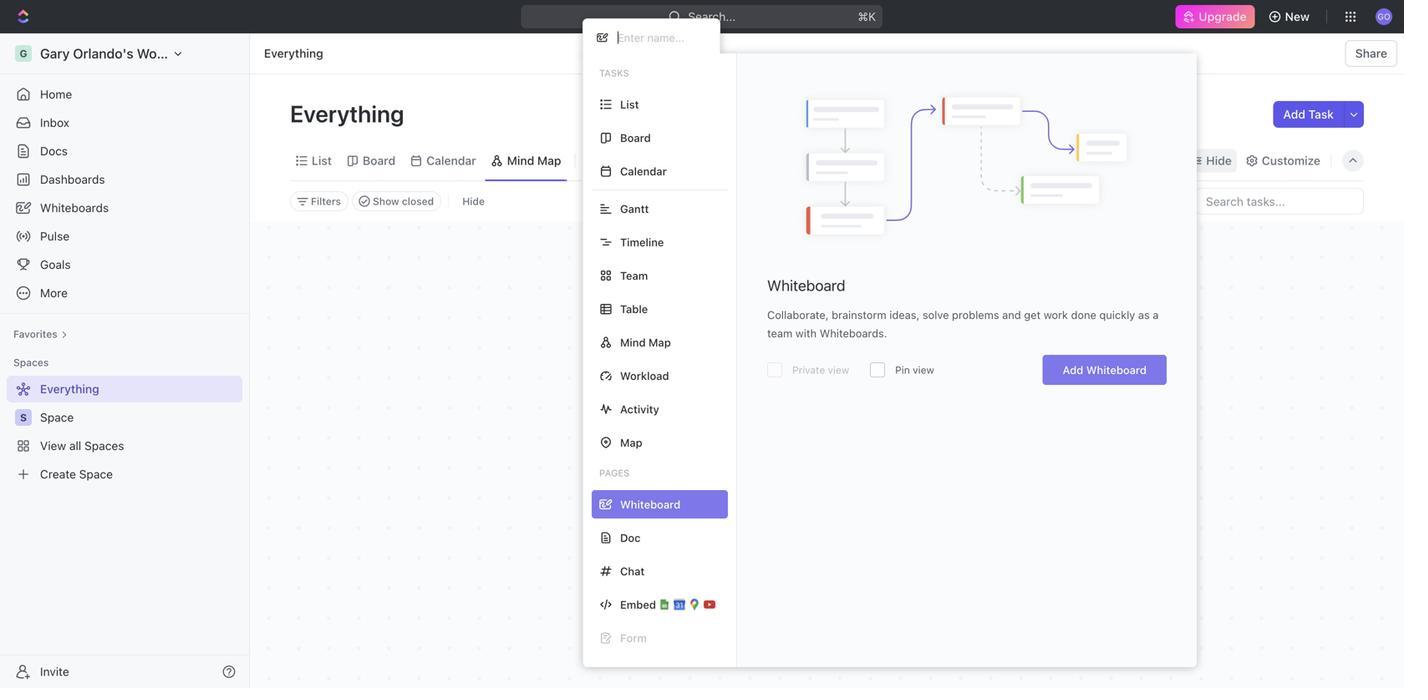 Task type: describe. For each thing, give the bounding box(es) containing it.
show
[[373, 196, 399, 207]]

get
[[1024, 309, 1041, 321]]

doc
[[620, 532, 641, 544]]

a
[[1153, 309, 1159, 321]]

0 horizontal spatial map
[[537, 154, 561, 168]]

team
[[767, 327, 792, 340]]

view button
[[582, 149, 637, 173]]

private view
[[792, 364, 849, 376]]

ideas,
[[889, 309, 920, 321]]

found.
[[876, 508, 920, 526]]

view button
[[582, 141, 637, 181]]

view for pin view
[[913, 364, 934, 376]]

and
[[1002, 309, 1021, 321]]

1 vertical spatial whiteboard
[[1086, 364, 1147, 376]]

hide inside dropdown button
[[1206, 154, 1232, 168]]

add for add task
[[1283, 107, 1305, 121]]

upgrade
[[1199, 10, 1247, 23]]

work
[[1044, 309, 1068, 321]]

pulse link
[[7, 223, 242, 250]]

private
[[792, 364, 825, 376]]

1 vertical spatial mind map
[[620, 336, 671, 349]]

upgrade link
[[1175, 5, 1255, 28]]

activity
[[620, 403, 659, 416]]

collaborate,
[[767, 309, 829, 321]]

inbox link
[[7, 109, 242, 136]]

whiteboards link
[[7, 195, 242, 221]]

share
[[1355, 46, 1387, 60]]

sidebar navigation
[[0, 33, 250, 689]]

customize
[[1262, 154, 1320, 168]]

tasks
[[599, 68, 629, 79]]

1 vertical spatial everything
[[290, 100, 409, 127]]

docs link
[[7, 138, 242, 165]]

view for private view
[[828, 364, 849, 376]]

2 horizontal spatial map
[[649, 336, 671, 349]]

whiteboards
[[40, 201, 109, 215]]

show closed button
[[352, 191, 441, 211]]

1 vertical spatial list
[[312, 154, 332, 168]]

inbox
[[40, 116, 69, 130]]

results
[[825, 508, 872, 526]]

new
[[1285, 10, 1310, 23]]

0 vertical spatial board
[[620, 132, 651, 144]]

home link
[[7, 81, 242, 108]]

0 horizontal spatial mind
[[507, 154, 534, 168]]

1 vertical spatial mind
[[620, 336, 646, 349]]

team
[[620, 270, 648, 282]]

hide button
[[1186, 149, 1237, 173]]

collaborate, brainstorm ideas, solve problems and get work done quickly as a team with whiteboards.
[[767, 309, 1159, 340]]

search...
[[688, 10, 736, 23]]

everything link
[[260, 43, 327, 64]]

add task
[[1283, 107, 1334, 121]]

add whiteboard
[[1063, 364, 1147, 376]]

0 horizontal spatial mind map
[[507, 154, 561, 168]]



Task type: vqa. For each thing, say whether or not it's contained in the screenshot.
brainstorm
yes



Task type: locate. For each thing, give the bounding box(es) containing it.
mind down 'table'
[[620, 336, 646, 349]]

mind map
[[507, 154, 561, 168], [620, 336, 671, 349]]

1 horizontal spatial add
[[1283, 107, 1305, 121]]

0 vertical spatial add
[[1283, 107, 1305, 121]]

calendar
[[426, 154, 476, 168], [620, 165, 667, 178]]

new button
[[1262, 3, 1320, 30]]

0 vertical spatial everything
[[264, 46, 323, 60]]

whiteboard
[[767, 277, 845, 295], [1086, 364, 1147, 376]]

⌘k
[[858, 10, 876, 23]]

add for add whiteboard
[[1063, 364, 1083, 376]]

list link
[[308, 149, 332, 173]]

1 vertical spatial add
[[1063, 364, 1083, 376]]

Enter name... field
[[616, 31, 706, 45]]

as
[[1138, 309, 1150, 321]]

mind map link
[[504, 149, 561, 173]]

goals
[[40, 258, 71, 272]]

0 horizontal spatial add
[[1063, 364, 1083, 376]]

hide down 'calendar' link
[[462, 196, 485, 207]]

1 horizontal spatial list
[[620, 98, 639, 111]]

list left "board" link
[[312, 154, 332, 168]]

everything
[[264, 46, 323, 60], [290, 100, 409, 127]]

map left view button
[[537, 154, 561, 168]]

hide
[[1206, 154, 1232, 168], [462, 196, 485, 207]]

chat
[[620, 565, 645, 578]]

problems
[[952, 309, 999, 321]]

brainstorm
[[832, 309, 886, 321]]

favorites button
[[7, 324, 74, 344]]

0 vertical spatial mind
[[507, 154, 534, 168]]

no
[[734, 508, 754, 526]]

1 horizontal spatial mind
[[620, 336, 646, 349]]

mind
[[507, 154, 534, 168], [620, 336, 646, 349]]

embed
[[620, 599, 656, 611]]

view
[[828, 364, 849, 376], [913, 364, 934, 376]]

1 horizontal spatial calendar
[[620, 165, 667, 178]]

tree inside sidebar navigation
[[7, 376, 242, 488]]

hide left customize button
[[1206, 154, 1232, 168]]

tree
[[7, 376, 242, 488]]

0 horizontal spatial calendar
[[426, 154, 476, 168]]

1 horizontal spatial hide
[[1206, 154, 1232, 168]]

mind map up workload
[[620, 336, 671, 349]]

timeline
[[620, 236, 664, 249]]

spaces
[[13, 357, 49, 369]]

view right pin
[[913, 364, 934, 376]]

gantt
[[620, 203, 649, 215]]

docs
[[40, 144, 68, 158]]

add inside button
[[1283, 107, 1305, 121]]

1 horizontal spatial view
[[913, 364, 934, 376]]

map up workload
[[649, 336, 671, 349]]

pages
[[599, 468, 630, 479]]

share button
[[1345, 40, 1397, 67]]

customize button
[[1240, 149, 1325, 173]]

mind map left view button
[[507, 154, 561, 168]]

list down tasks
[[620, 98, 639, 111]]

home
[[40, 87, 72, 101]]

1 vertical spatial board
[[363, 154, 395, 168]]

1 vertical spatial hide
[[462, 196, 485, 207]]

hide button
[[456, 191, 491, 211]]

dashboards
[[40, 173, 105, 186]]

1 horizontal spatial map
[[620, 437, 642, 449]]

board link
[[359, 149, 395, 173]]

board
[[620, 132, 651, 144], [363, 154, 395, 168]]

0 horizontal spatial list
[[312, 154, 332, 168]]

quickly
[[1099, 309, 1135, 321]]

1 horizontal spatial board
[[620, 132, 651, 144]]

map down activity on the left of page
[[620, 437, 642, 449]]

task
[[1308, 107, 1334, 121]]

2 vertical spatial map
[[620, 437, 642, 449]]

1 horizontal spatial mind map
[[620, 336, 671, 349]]

matching
[[757, 508, 822, 526]]

invite
[[40, 665, 69, 679]]

mind right 'calendar' link
[[507, 154, 534, 168]]

board up show
[[363, 154, 395, 168]]

whiteboard down quickly
[[1086, 364, 1147, 376]]

0 vertical spatial whiteboard
[[767, 277, 845, 295]]

1 vertical spatial map
[[649, 336, 671, 349]]

calendar link
[[423, 149, 476, 173]]

workload
[[620, 370, 669, 382]]

pin view
[[895, 364, 934, 376]]

Search tasks... text field
[[1196, 189, 1363, 214]]

2 view from the left
[[913, 364, 934, 376]]

closed
[[402, 196, 434, 207]]

0 vertical spatial hide
[[1206, 154, 1232, 168]]

0 horizontal spatial whiteboard
[[767, 277, 845, 295]]

add left "task"
[[1283, 107, 1305, 121]]

pin
[[895, 364, 910, 376]]

view
[[604, 154, 631, 168]]

0 horizontal spatial hide
[[462, 196, 485, 207]]

0 horizontal spatial board
[[363, 154, 395, 168]]

1 view from the left
[[828, 364, 849, 376]]

calendar inside 'calendar' link
[[426, 154, 476, 168]]

map
[[537, 154, 561, 168], [649, 336, 671, 349], [620, 437, 642, 449]]

done
[[1071, 309, 1096, 321]]

board up view
[[620, 132, 651, 144]]

calendar up hide button
[[426, 154, 476, 168]]

whiteboards.
[[820, 327, 887, 340]]

add
[[1283, 107, 1305, 121], [1063, 364, 1083, 376]]

0 vertical spatial list
[[620, 98, 639, 111]]

no matching results found.
[[734, 508, 920, 526]]

solve
[[923, 309, 949, 321]]

add down done
[[1063, 364, 1083, 376]]

form
[[620, 632, 647, 645]]

goals link
[[7, 252, 242, 278]]

add task button
[[1273, 101, 1344, 128]]

calendar up gantt
[[620, 165, 667, 178]]

pulse
[[40, 229, 70, 243]]

1 horizontal spatial whiteboard
[[1086, 364, 1147, 376]]

whiteboard up collaborate,
[[767, 277, 845, 295]]

table
[[620, 303, 648, 315]]

dashboards link
[[7, 166, 242, 193]]

hide inside button
[[462, 196, 485, 207]]

view right private
[[828, 364, 849, 376]]

0 horizontal spatial view
[[828, 364, 849, 376]]

0 vertical spatial mind map
[[507, 154, 561, 168]]

0 vertical spatial map
[[537, 154, 561, 168]]

list
[[620, 98, 639, 111], [312, 154, 332, 168]]

with
[[795, 327, 817, 340]]

show closed
[[373, 196, 434, 207]]

favorites
[[13, 328, 57, 340]]



